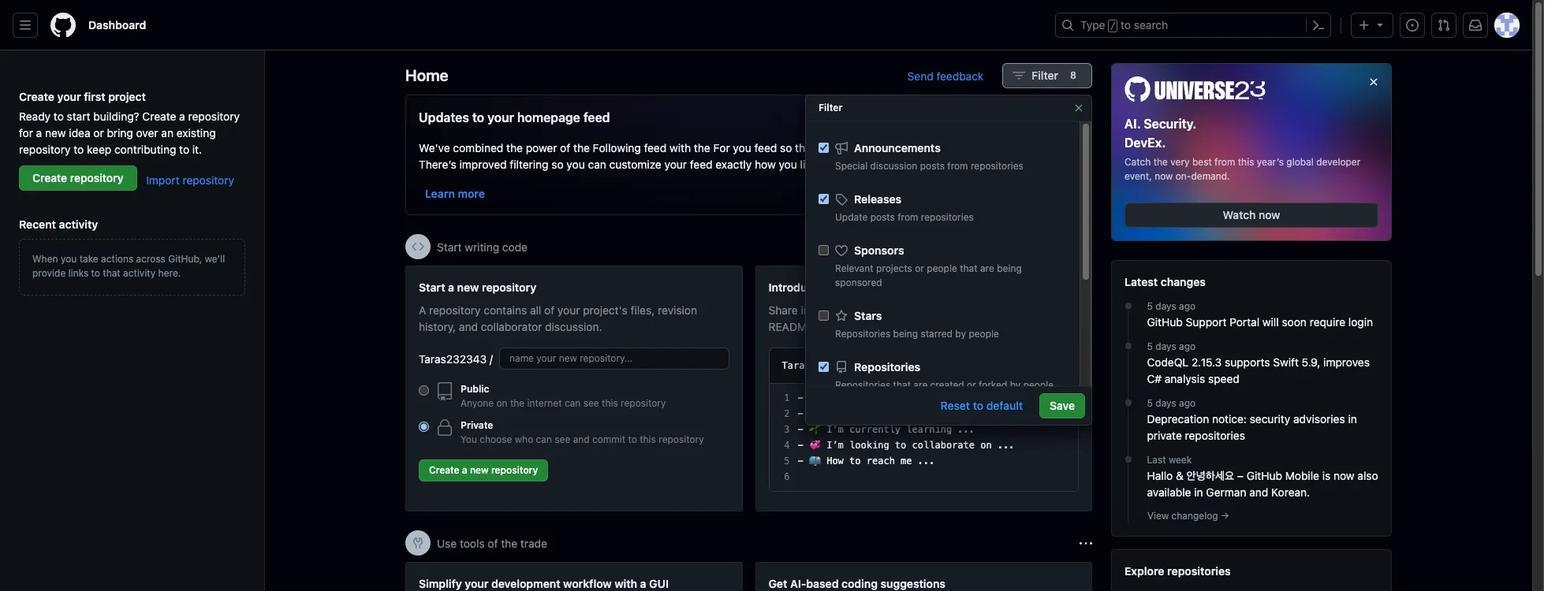 Task type: describe. For each thing, give the bounding box(es) containing it.
5 days ago codeql 2.15.3 supports swift 5.9, improves c# analysis speed
[[1148, 341, 1370, 385]]

create a new repository button
[[419, 460, 549, 482]]

i'm down hi,
[[827, 409, 844, 420]]

of right tools
[[488, 537, 498, 550]]

repositories that are created or forked by people
[[836, 380, 1054, 391]]

codeql 2.15.3 supports swift 5.9, improves c# analysis speed link
[[1148, 354, 1379, 387]]

create up an
[[142, 110, 176, 123]]

1 vertical spatial with
[[869, 281, 892, 294]]

github support portal will soon require login link
[[1148, 314, 1379, 330]]

a inside the we've combined the power of the following feed with the for you feed so there's one place to discover content on github. there's improved filtering so you can customize your feed exactly how you like it, and a shiny new visual design. ✨
[[855, 158, 861, 171]]

create for create your first project ready to start building? create a repository for a new idea or bring over an existing repository to keep contributing to it.
[[19, 90, 54, 103]]

repo image
[[436, 383, 454, 402]]

heart image
[[836, 244, 848, 257]]

none submit inside introduce yourself with a profile readme element
[[1015, 355, 1066, 377]]

repositories inside navigation
[[1168, 565, 1231, 578]]

–
[[1238, 469, 1244, 483]]

repositories down special discussion posts from repositories
[[921, 211, 974, 223]]

dot fill image for deprecation notice: security advisories in private repositories
[[1122, 397, 1135, 409]]

being inside relevant projects or people that are being sponsored
[[997, 263, 1022, 275]]

it,
[[821, 158, 830, 171]]

the inside "share information about yourself by creating a profile readme, which appears at the top of your profile page."
[[910, 320, 926, 334]]

a down projects
[[894, 281, 901, 294]]

feed up customize on the left of page
[[644, 141, 667, 155]]

4 - from the top
[[798, 440, 804, 451]]

you left like
[[779, 158, 798, 171]]

public anyone on the internet can see this repository
[[461, 383, 666, 409]]

0 horizontal spatial with
[[615, 578, 638, 591]]

👋
[[809, 393, 821, 404]]

ai-
[[791, 578, 807, 591]]

exactly
[[716, 158, 752, 171]]

recent activity
[[19, 218, 98, 231]]

take
[[79, 253, 98, 265]]

new down the 'writing'
[[457, 281, 479, 294]]

save button
[[1040, 394, 1086, 419]]

dot fill image for hallo & 안녕하세요 – github mobile is now also available in german and korean.
[[1122, 453, 1135, 466]]

watch
[[1223, 208, 1256, 221]]

x image
[[1067, 110, 1079, 123]]

tools image
[[412, 537, 424, 550]]

can inside public anyone on the internet can see this repository
[[565, 398, 581, 409]]

5 days ago deprecation notice: security advisories in private repositories
[[1148, 397, 1358, 442]]

days for codeql
[[1156, 341, 1177, 352]]

2 horizontal spatial or
[[967, 380, 977, 391]]

your up combined
[[488, 110, 514, 125]]

speed
[[1209, 372, 1240, 385]]

code image
[[412, 241, 424, 253]]

a up existing
[[179, 110, 185, 123]]

suggestions
[[881, 578, 946, 591]]

0 vertical spatial readme
[[941, 281, 987, 294]]

default
[[987, 399, 1023, 413]]

0 vertical spatial profile
[[904, 281, 938, 294]]

you up 'exactly'
[[733, 141, 752, 155]]

developer
[[1317, 156, 1361, 168]]

tools
[[460, 537, 485, 550]]

the up the "filtering"
[[507, 141, 523, 155]]

update
[[836, 211, 868, 223]]

you right the "filtering"
[[567, 158, 585, 171]]

2 horizontal spatial by
[[1010, 380, 1021, 391]]

2 vertical spatial profile
[[988, 320, 1020, 334]]

are inside relevant projects or people that are being sponsored
[[981, 263, 995, 275]]

idea
[[69, 126, 90, 140]]

can inside the we've combined the power of the following feed with the for you feed so there's one place to discover content on github. there's improved filtering so you can customize your feed exactly how you like it, and a shiny new visual design. ✨
[[588, 158, 607, 171]]

also
[[1358, 469, 1379, 483]]

... down default
[[998, 440, 1015, 451]]

create for create repository
[[32, 171, 67, 185]]

0 horizontal spatial filter
[[819, 102, 843, 114]]

&
[[1176, 469, 1184, 483]]

to down "idea"
[[74, 143, 84, 156]]

a up history,
[[448, 281, 455, 294]]

i'm up how
[[827, 440, 844, 451]]

repository inside button
[[492, 465, 538, 477]]

taras232343 for taras232343 /
[[419, 352, 487, 366]]

an
[[161, 126, 174, 140]]

mobile
[[1286, 469, 1320, 483]]

for
[[19, 126, 33, 140]]

and inside a repository contains all of your project's files, revision history, and collaborator discussion.
[[459, 320, 478, 334]]

github inside 5 days ago github support portal will soon require login
[[1148, 315, 1183, 329]]

taras232343 /
[[419, 352, 493, 366]]

see inside public anyone on the internet can see this repository
[[584, 398, 599, 409]]

links
[[68, 267, 89, 279]]

the left "following"
[[574, 141, 590, 155]]

learning
[[907, 424, 952, 436]]

type / to search
[[1081, 18, 1169, 32]]

menu containing announcements
[[806, 128, 1080, 559]]

discussion
[[871, 160, 918, 172]]

and inside the we've combined the power of the following feed with the for you feed so there's one place to discover content on github. there's improved filtering so you can customize your feed exactly how you like it, and a shiny new visual design. ✨
[[833, 158, 852, 171]]

deprecation
[[1148, 412, 1210, 426]]

ago for codeql
[[1180, 341, 1196, 352]]

start for start a new repository
[[419, 281, 445, 294]]

1 vertical spatial being
[[894, 328, 918, 340]]

repositories being starred by people
[[836, 328, 1000, 340]]

none checkbox inside menu
[[819, 362, 829, 372]]

of inside "share information about yourself by creating a profile readme, which appears at the top of your profile page."
[[949, 320, 959, 334]]

... down "reset"
[[958, 424, 975, 436]]

type
[[1081, 18, 1106, 32]]

1 vertical spatial repositories
[[854, 361, 921, 374]]

5 for codeql 2.15.3 supports swift 5.9, improves c# analysis speed
[[1148, 341, 1153, 352]]

repositories inside 5 days ago deprecation notice: security advisories in private repositories
[[1186, 429, 1246, 442]]

who
[[515, 434, 534, 446]]

home
[[406, 66, 449, 84]]

... right "me"
[[918, 456, 935, 467]]

repository down "for"
[[19, 143, 71, 156]]

internet
[[528, 398, 562, 409]]

0 vertical spatial so
[[780, 141, 792, 155]]

contributing
[[114, 143, 176, 156]]

to left start
[[54, 110, 64, 123]]

1 horizontal spatial by
[[956, 328, 967, 340]]

how
[[755, 158, 776, 171]]

0 horizontal spatial from
[[898, 211, 919, 223]]

repository inside public anyone on the internet can see this repository
[[621, 398, 666, 409]]

portal
[[1230, 315, 1260, 329]]

codeql
[[1148, 356, 1189, 369]]

existing
[[177, 126, 216, 140]]

git pull request image
[[1438, 19, 1451, 32]]

to left it. on the top left of the page
[[179, 143, 189, 156]]

1 vertical spatial profile
[[1007, 304, 1039, 317]]

of inside the we've combined the power of the following feed with the for you feed so there's one place to discover content on github. there's improved filtering so you can customize your feed exactly how you like it, and a shiny new visual design. ✨
[[560, 141, 571, 155]]

5 for deprecation notice: security advisories in private repositories
[[1148, 397, 1153, 409]]

the left trade
[[501, 537, 518, 550]]

in inside 5 days ago deprecation notice: security advisories in private repositories
[[1349, 412, 1358, 426]]

when
[[32, 253, 58, 265]]

0 vertical spatial activity
[[59, 218, 98, 231]]

start a new repository
[[419, 281, 537, 294]]

a left the gui on the bottom
[[640, 578, 647, 591]]

readme,
[[769, 320, 817, 334]]

or inside relevant projects or people that are being sponsored
[[915, 263, 925, 275]]

1 vertical spatial people
[[969, 328, 1000, 340]]

5 inside 1 - 👋 hi, i'm @taras232343 2 - 👀 i'm interested in ... 3 - 🌱 i'm currently learning ... 4 - 💞️ i'm looking to collaborate on ... 5 - 📫 how to reach me ... 6
[[784, 456, 790, 467]]

create a new repository element
[[419, 279, 729, 488]]

and inside private you choose who can see and commit to this repository
[[573, 434, 590, 446]]

none radio inside create a new repository element
[[419, 386, 429, 396]]

page.
[[1023, 320, 1051, 334]]

1
[[784, 393, 790, 404]]

your right simplify
[[465, 578, 489, 591]]

devex.
[[1125, 135, 1166, 150]]

close menu image
[[1073, 102, 1086, 114]]

send feedback
[[908, 69, 984, 82]]

supports
[[1225, 356, 1271, 369]]

private
[[461, 420, 493, 432]]

save
[[1050, 399, 1075, 413]]

by inside "share information about yourself by creating a profile readme, which appears at the top of your profile page."
[[938, 304, 951, 317]]

2.15.3
[[1192, 356, 1222, 369]]

available
[[1148, 486, 1192, 499]]

1 - 👋 hi, i'm @taras232343 2 - 👀 i'm interested in ... 3 - 🌱 i'm currently learning ... 4 - 💞️ i'm looking to collaborate on ... 5 - 📫 how to reach me ... 6
[[784, 393, 1015, 483]]

💞️
[[809, 440, 821, 451]]

none radio inside create a new repository element
[[419, 422, 429, 432]]

to up "me"
[[895, 440, 907, 451]]

repository down the keep
[[70, 171, 123, 185]]

repository inside a repository contains all of your project's files, revision history, and collaborator discussion.
[[429, 304, 481, 317]]

coding
[[842, 578, 878, 591]]

updates to your homepage feed
[[419, 110, 610, 125]]

explore repositories navigation
[[1112, 550, 1393, 592]]

forked
[[979, 380, 1008, 391]]

information
[[801, 304, 859, 317]]

to left search
[[1121, 18, 1132, 32]]

use
[[437, 537, 457, 550]]

to inside private you choose who can see and commit to this repository
[[628, 434, 637, 446]]

2 - from the top
[[798, 409, 804, 420]]

special discussion posts from repositories
[[836, 160, 1024, 172]]

we've combined the power of the following feed with the for you feed so there's one place to discover content on github. there's improved filtering so you can customize your feed exactly how you like it, and a shiny new visual design. ✨
[[419, 141, 1041, 171]]

latest
[[1125, 275, 1158, 288]]

@taras232343
[[873, 393, 941, 404]]

Repository name text field
[[499, 348, 729, 370]]

see inside private you choose who can see and commit to this repository
[[555, 434, 571, 446]]

0 horizontal spatial are
[[914, 380, 928, 391]]

feed up how
[[755, 141, 777, 155]]

created
[[931, 380, 965, 391]]

security.
[[1144, 116, 1197, 131]]

people inside relevant projects or people that are being sponsored
[[927, 263, 958, 275]]

... up learning
[[930, 409, 947, 420]]

megaphone image
[[836, 142, 848, 154]]

new inside the we've combined the power of the following feed with the for you feed so there's one place to discover content on github. there's improved filtering so you can customize your feed exactly how you like it, and a shiny new visual design. ✨
[[894, 158, 915, 171]]

feed left 'exactly'
[[690, 158, 713, 171]]

i'm right 🌱
[[827, 424, 844, 436]]

german
[[1207, 486, 1247, 499]]

contains
[[484, 304, 527, 317]]

to inside reset to default button
[[973, 399, 984, 413]]

hallo & 안녕하세요 – github mobile is now also available in german and korean. link
[[1148, 468, 1379, 501]]

import repository
[[146, 173, 234, 187]]

dashboard link
[[82, 13, 153, 38]]

start for start writing code
[[437, 240, 462, 254]]

gui
[[649, 578, 669, 591]]

week
[[1169, 454, 1192, 466]]

learn more link
[[425, 187, 485, 200]]

1 horizontal spatial that
[[894, 380, 911, 391]]

1 vertical spatial posts
[[871, 211, 895, 223]]

catch
[[1125, 156, 1151, 168]]

it.
[[192, 143, 202, 156]]

feed up "following"
[[584, 110, 610, 125]]



Task type: locate. For each thing, give the bounding box(es) containing it.
import
[[146, 173, 180, 187]]

filter
[[1032, 69, 1059, 82], [819, 102, 843, 114]]

ago for deprecation
[[1180, 397, 1196, 409]]

that
[[960, 263, 978, 275], [103, 267, 121, 279], [894, 380, 911, 391]]

5 for github support portal will soon require login
[[1148, 300, 1153, 312]]

2 vertical spatial this
[[640, 434, 656, 446]]

0 vertical spatial repositories
[[836, 328, 891, 340]]

days up deprecation
[[1156, 397, 1177, 409]]

advisories
[[1294, 412, 1346, 426]]

this
[[1239, 156, 1255, 168], [602, 398, 618, 409], [640, 434, 656, 446]]

explore element
[[1112, 63, 1393, 592]]

0 horizontal spatial in
[[913, 409, 924, 420]]

1 horizontal spatial /
[[847, 361, 852, 372]]

updates
[[419, 110, 469, 125]]

design.
[[950, 158, 987, 171]]

your inside "share information about yourself by creating a profile readme, which appears at the top of your profile page."
[[962, 320, 985, 334]]

- right 4
[[798, 440, 804, 451]]

command palette image
[[1313, 19, 1326, 32]]

0 horizontal spatial activity
[[59, 218, 98, 231]]

repository up existing
[[188, 110, 240, 123]]

send feedback link
[[908, 67, 984, 84]]

1 vertical spatial days
[[1156, 341, 1177, 352]]

issue opened image
[[1407, 19, 1419, 32]]

relevant projects or people that are being sponsored
[[836, 263, 1022, 289]]

taras232343 up the 👋
[[782, 361, 845, 372]]

that up @taras232343
[[894, 380, 911, 391]]

/ down which
[[847, 361, 852, 372]]

create for create a new repository
[[429, 465, 460, 477]]

building?
[[93, 110, 139, 123]]

create repository
[[32, 171, 123, 185]]

people
[[927, 263, 958, 275], [969, 328, 1000, 340], [1024, 380, 1054, 391]]

2 horizontal spatial now
[[1334, 469, 1355, 483]]

to right "reset"
[[973, 399, 984, 413]]

1 - from the top
[[798, 393, 804, 404]]

1 vertical spatial are
[[914, 380, 928, 391]]

2 vertical spatial by
[[1010, 380, 1021, 391]]

with inside the we've combined the power of the following feed with the for you feed so there's one place to discover content on github. there's improved filtering so you can customize your feed exactly how you like it, and a shiny new visual design. ✨
[[670, 141, 691, 155]]

0 vertical spatial on
[[987, 141, 1000, 155]]

repositories for stars
[[836, 328, 891, 340]]

support
[[1186, 315, 1227, 329]]

2 vertical spatial on
[[981, 440, 992, 451]]

top
[[929, 320, 946, 334]]

1 horizontal spatial readme
[[941, 281, 987, 294]]

ago up 'support'
[[1180, 300, 1196, 312]]

5 inside 5 days ago codeql 2.15.3 supports swift 5.9, improves c# analysis speed
[[1148, 341, 1153, 352]]

stars
[[854, 309, 882, 323]]

readme up creating
[[941, 281, 987, 294]]

1 horizontal spatial people
[[969, 328, 1000, 340]]

and left commit
[[573, 434, 590, 446]]

1 horizontal spatial filter
[[1032, 69, 1059, 82]]

1 horizontal spatial yourself
[[894, 304, 935, 317]]

2 dot fill image from the top
[[1122, 397, 1135, 409]]

0 horizontal spatial github
[[1148, 315, 1183, 329]]

posts down releases
[[871, 211, 895, 223]]

event,
[[1125, 170, 1153, 182]]

start right code icon
[[437, 240, 462, 254]]

5 days ago github support portal will soon require login
[[1148, 300, 1374, 329]]

tag image
[[836, 193, 848, 206]]

on right anyone
[[497, 398, 508, 409]]

universe23 image
[[1125, 77, 1266, 101]]

use tools of the trade
[[437, 537, 547, 550]]

0 vertical spatial being
[[997, 263, 1022, 275]]

1 ago from the top
[[1180, 300, 1196, 312]]

1 vertical spatial github
[[1247, 469, 1283, 483]]

in inside the last week hallo & 안녕하세요 – github mobile is now also available in german and korean.
[[1195, 486, 1204, 499]]

0 horizontal spatial see
[[555, 434, 571, 446]]

/ for type / to search
[[1111, 21, 1116, 32]]

/ right type
[[1111, 21, 1116, 32]]

1 horizontal spatial being
[[997, 263, 1022, 275]]

- right 3
[[798, 424, 804, 436]]

we've
[[419, 141, 450, 155]]

1 days from the top
[[1156, 300, 1177, 312]]

1 vertical spatial can
[[565, 398, 581, 409]]

now inside the last week hallo & 안녕하세요 – github mobile is now also available in german and korean.
[[1334, 469, 1355, 483]]

/ inside type / to search
[[1111, 21, 1116, 32]]

github right –
[[1247, 469, 1283, 483]]

at
[[897, 320, 907, 334]]

repositories down github.
[[971, 160, 1024, 172]]

📫
[[809, 456, 821, 467]]

repositories down taras232343 / readme .md
[[836, 380, 891, 391]]

the left very
[[1154, 156, 1168, 168]]

start up a
[[419, 281, 445, 294]]

that inside relevant projects or people that are being sponsored
[[960, 263, 978, 275]]

or inside create your first project ready to start building? create a repository for a new idea or bring over an existing repository to keep contributing to it.
[[93, 126, 104, 140]]

None radio
[[419, 386, 429, 396]]

1 vertical spatial on
[[497, 398, 508, 409]]

discussion.
[[545, 320, 602, 334]]

activity down across
[[123, 267, 156, 279]]

this inside private you choose who can see and commit to this repository
[[640, 434, 656, 446]]

send
[[908, 69, 934, 82]]

github down latest changes
[[1148, 315, 1183, 329]]

3 ago from the top
[[1180, 397, 1196, 409]]

on inside the we've combined the power of the following feed with the for you feed so there's one place to discover content on github. there's improved filtering so you can customize your feed exactly how you like it, and a shiny new visual design. ✨
[[987, 141, 1000, 155]]

2 horizontal spatial that
[[960, 263, 978, 275]]

soon
[[1283, 315, 1307, 329]]

start inside create a new repository element
[[419, 281, 445, 294]]

ago up deprecation
[[1180, 397, 1196, 409]]

create repository link
[[19, 166, 137, 191]]

changelog
[[1172, 510, 1219, 522]]

in right advisories
[[1349, 412, 1358, 426]]

last week hallo & 안녕하세요 – github mobile is now also available in german and korean.
[[1148, 454, 1379, 499]]

2 horizontal spatial people
[[1024, 380, 1054, 391]]

triangle down image
[[1374, 18, 1387, 31]]

repositories right explore
[[1168, 565, 1231, 578]]

5 - from the top
[[798, 456, 804, 467]]

days down latest changes
[[1156, 300, 1177, 312]]

swift
[[1274, 356, 1299, 369]]

recent
[[19, 218, 56, 231]]

global
[[1287, 156, 1314, 168]]

the left "internet"
[[510, 398, 525, 409]]

learn
[[425, 187, 455, 200]]

0 vertical spatial start
[[437, 240, 462, 254]]

create a new repository
[[429, 465, 538, 477]]

the inside public anyone on the internet can see this repository
[[510, 398, 525, 409]]

0 vertical spatial with
[[670, 141, 691, 155]]

readme
[[941, 281, 987, 294], [854, 361, 888, 372]]

None submit
[[1015, 355, 1066, 377]]

taras232343 inside create a new repository element
[[419, 352, 487, 366]]

your up discussion.
[[558, 304, 580, 317]]

there's
[[419, 158, 457, 171]]

yourself up at
[[894, 304, 935, 317]]

your down creating
[[962, 320, 985, 334]]

2 vertical spatial can
[[536, 434, 552, 446]]

0 vertical spatial filter
[[1032, 69, 1059, 82]]

2 vertical spatial ago
[[1180, 397, 1196, 409]]

/ inside create a new repository element
[[490, 352, 493, 366]]

2 vertical spatial with
[[615, 578, 638, 591]]

from down 'content'
[[948, 160, 969, 172]]

0 horizontal spatial this
[[602, 398, 618, 409]]

update posts from repositories
[[836, 211, 974, 223]]

in inside 1 - 👋 hi, i'm @taras232343 2 - 👀 i'm interested in ... 3 - 🌱 i'm currently learning ... 4 - 💞️ i'm looking to collaborate on ... 5 - 📫 how to reach me ... 6
[[913, 409, 924, 420]]

0 vertical spatial posts
[[921, 160, 945, 172]]

create inside button
[[429, 465, 460, 477]]

1 horizontal spatial can
[[565, 398, 581, 409]]

can down "following"
[[588, 158, 607, 171]]

activity inside when you take actions across github, we'll provide links to that activity here.
[[123, 267, 156, 279]]

new down announcements at top right
[[894, 158, 915, 171]]

star image
[[836, 310, 848, 322]]

2 vertical spatial dot fill image
[[1122, 453, 1135, 466]]

0 vertical spatial or
[[93, 126, 104, 140]]

of right 'top'
[[949, 320, 959, 334]]

repository up commit
[[621, 398, 666, 409]]

activity
[[59, 218, 98, 231], [123, 267, 156, 279]]

0 horizontal spatial posts
[[871, 211, 895, 223]]

new inside button
[[470, 465, 489, 477]]

1 horizontal spatial with
[[670, 141, 691, 155]]

like
[[801, 158, 818, 171]]

0 horizontal spatial that
[[103, 267, 121, 279]]

1 vertical spatial or
[[915, 263, 925, 275]]

create up the 'ready'
[[19, 90, 54, 103]]

the right at
[[910, 320, 926, 334]]

posts down discover in the top of the page
[[921, 160, 945, 172]]

0 horizontal spatial or
[[93, 126, 104, 140]]

i'm right hi,
[[850, 393, 867, 404]]

introduce yourself with a profile readme element
[[755, 266, 1093, 512]]

more
[[458, 187, 485, 200]]

sponsored
[[836, 277, 883, 289]]

repositories up @taras232343
[[854, 361, 921, 374]]

days for deprecation
[[1156, 397, 1177, 409]]

0 vertical spatial are
[[981, 263, 995, 275]]

create down lock icon
[[429, 465, 460, 477]]

bring
[[107, 126, 133, 140]]

2 vertical spatial now
[[1334, 469, 1355, 483]]

this inside ai. security. devex. catch the very best from this year's global developer event, now on-demand.
[[1239, 156, 1255, 168]]

to inside the we've combined the power of the following feed with the for you feed so there's one place to discover content on github. there's improved filtering so you can customize your feed exactly how you like it, and a shiny new visual design. ✨
[[886, 141, 896, 155]]

8
[[1071, 69, 1077, 81]]

3 - from the top
[[798, 424, 804, 436]]

2 vertical spatial or
[[967, 380, 977, 391]]

this inside public anyone on the internet can see this repository
[[602, 398, 618, 409]]

repositories for repositories
[[836, 380, 891, 391]]

1 vertical spatial so
[[552, 158, 564, 171]]

ago for github
[[1180, 300, 1196, 312]]

on inside 1 - 👋 hi, i'm @taras232343 2 - 👀 i'm interested in ... 3 - 🌱 i'm currently learning ... 4 - 💞️ i'm looking to collaborate on ... 5 - 📫 how to reach me ... 6
[[981, 440, 992, 451]]

taras232343 up repo image
[[419, 352, 487, 366]]

to right how
[[850, 456, 861, 467]]

the inside ai. security. devex. catch the very best from this year's global developer event, now on-demand.
[[1154, 156, 1168, 168]]

announcements
[[854, 141, 941, 155]]

on
[[987, 141, 1000, 155], [497, 398, 508, 409], [981, 440, 992, 451]]

close image
[[1368, 76, 1381, 88]]

why am i seeing this? image
[[1080, 538, 1093, 550]]

2 vertical spatial days
[[1156, 397, 1177, 409]]

people right projects
[[927, 263, 958, 275]]

and left korean. on the right bottom
[[1250, 486, 1269, 499]]

now right watch
[[1259, 208, 1281, 221]]

project
[[108, 90, 146, 103]]

homepage image
[[50, 13, 76, 38]]

2 horizontal spatial from
[[1215, 156, 1236, 168]]

0 vertical spatial now
[[1155, 170, 1174, 182]]

activity up take
[[59, 218, 98, 231]]

or right projects
[[915, 263, 925, 275]]

a repository contains all of your project's files, revision history, and collaborator discussion.
[[419, 304, 698, 334]]

notifications image
[[1470, 19, 1483, 32]]

shiny
[[864, 158, 891, 171]]

your right customize on the left of page
[[665, 158, 687, 171]]

from inside ai. security. devex. catch the very best from this year's global developer event, now on-demand.
[[1215, 156, 1236, 168]]

0 horizontal spatial can
[[536, 434, 552, 446]]

relevant
[[836, 263, 874, 275]]

repository
[[188, 110, 240, 123], [19, 143, 71, 156], [70, 171, 123, 185], [183, 173, 234, 187], [482, 281, 537, 294], [429, 304, 481, 317], [621, 398, 666, 409], [659, 434, 704, 446], [492, 465, 538, 477]]

files,
[[631, 304, 655, 317]]

0 vertical spatial days
[[1156, 300, 1177, 312]]

ago up 2.15.3
[[1180, 341, 1196, 352]]

0 vertical spatial people
[[927, 263, 958, 275]]

/ inside introduce yourself with a profile readme element
[[847, 361, 852, 372]]

1 vertical spatial see
[[555, 434, 571, 446]]

dashboard
[[88, 18, 146, 32]]

None checkbox
[[819, 362, 829, 372]]

is
[[1323, 469, 1331, 483]]

days inside 5 days ago codeql 2.15.3 supports swift 5.9, improves c# analysis speed
[[1156, 341, 1177, 352]]

repositories down notice:
[[1186, 429, 1246, 442]]

the left for
[[694, 141, 711, 155]]

see up private you choose who can see and commit to this repository
[[584, 398, 599, 409]]

development
[[492, 578, 561, 591]]

view changelog →
[[1148, 510, 1230, 522]]

which
[[820, 320, 850, 334]]

menu
[[806, 128, 1080, 559]]

filter right 'filter' icon
[[1032, 69, 1059, 82]]

people up save
[[1024, 380, 1054, 391]]

your inside create your first project ready to start building? create a repository for a new idea or bring over an existing repository to keep contributing to it.
[[57, 90, 81, 103]]

discover
[[899, 141, 942, 155]]

can right "internet"
[[565, 398, 581, 409]]

private you choose who can see and commit to this repository
[[461, 420, 704, 446]]

5 up the "codeql"
[[1148, 341, 1153, 352]]

so left there's
[[780, 141, 792, 155]]

dot fill image for codeql 2.15.3 supports swift 5.9, improves c# analysis speed
[[1122, 340, 1135, 352]]

3 days from the top
[[1156, 397, 1177, 409]]

on down reset to default button
[[981, 440, 992, 451]]

your inside a repository contains all of your project's files, revision history, and collaborator discussion.
[[558, 304, 580, 317]]

ago inside 5 days ago github support portal will soon require login
[[1180, 300, 1196, 312]]

1 horizontal spatial activity
[[123, 267, 156, 279]]

to right commit
[[628, 434, 637, 446]]

lock image
[[436, 419, 454, 438]]

1 horizontal spatial taras232343
[[782, 361, 845, 372]]

combined
[[453, 141, 504, 155]]

start
[[437, 240, 462, 254], [419, 281, 445, 294]]

0 vertical spatial see
[[584, 398, 599, 409]]

repository inside private you choose who can see and commit to this repository
[[659, 434, 704, 446]]

can inside private you choose who can see and commit to this repository
[[536, 434, 552, 446]]

/ for taras232343 / readme .md
[[847, 361, 852, 372]]

so down power
[[552, 158, 564, 171]]

when you take actions across github, we'll provide links to that activity here.
[[32, 253, 225, 279]]

a right "for"
[[36, 126, 42, 140]]

why am i seeing this? image
[[1080, 241, 1093, 254]]

a inside button
[[462, 465, 468, 477]]

login
[[1349, 315, 1374, 329]]

you inside when you take actions across github, we'll provide links to that activity here.
[[61, 253, 77, 265]]

are up @taras232343
[[914, 380, 928, 391]]

1 horizontal spatial now
[[1259, 208, 1281, 221]]

will
[[1263, 315, 1280, 329]]

3 dot fill image from the top
[[1122, 453, 1135, 466]]

1 vertical spatial readme
[[854, 361, 888, 372]]

1 vertical spatial start
[[419, 281, 445, 294]]

and
[[833, 158, 852, 171], [459, 320, 478, 334], [573, 434, 590, 446], [1250, 486, 1269, 499]]

1 horizontal spatial are
[[981, 263, 995, 275]]

2 ago from the top
[[1180, 341, 1196, 352]]

0 horizontal spatial /
[[490, 352, 493, 366]]

0 horizontal spatial readme
[[854, 361, 888, 372]]

1 horizontal spatial from
[[948, 160, 969, 172]]

readme right repo icon
[[854, 361, 888, 372]]

1 horizontal spatial posts
[[921, 160, 945, 172]]

changes
[[1161, 275, 1206, 288]]

of inside a repository contains all of your project's files, revision history, and collaborator discussion.
[[544, 304, 555, 317]]

now inside 'watch now' 'link'
[[1259, 208, 1281, 221]]

to inside when you take actions across github, we'll provide links to that activity here.
[[91, 267, 100, 279]]

None checkbox
[[819, 143, 829, 153], [819, 194, 829, 204], [819, 245, 829, 256], [819, 311, 829, 321], [819, 143, 829, 153], [819, 194, 829, 204], [819, 245, 829, 256], [819, 311, 829, 321]]

your inside the we've combined the power of the following feed with the for you feed so there's one place to discover content on github. there's improved filtering so you can customize your feed exactly how you like it, and a shiny new visual design. ✨
[[665, 158, 687, 171]]

start
[[67, 110, 90, 123]]

2 days from the top
[[1156, 341, 1177, 352]]

share
[[769, 304, 798, 317]]

a down the you
[[462, 465, 468, 477]]

github inside the last week hallo & 안녕하세요 – github mobile is now also available in german and korean.
[[1247, 469, 1283, 483]]

yourself inside "share information about yourself by creating a profile readme, which appears at the top of your profile page."
[[894, 304, 935, 317]]

0 vertical spatial by
[[938, 304, 951, 317]]

view
[[1148, 510, 1169, 522]]

repository down the who
[[492, 465, 538, 477]]

me
[[901, 456, 913, 467]]

plus image
[[1359, 19, 1371, 32]]

i'm
[[850, 393, 867, 404], [827, 409, 844, 420], [827, 424, 844, 436], [827, 440, 844, 451]]

5 inside 5 days ago deprecation notice: security advisories in private repositories
[[1148, 397, 1153, 409]]

public
[[461, 383, 490, 395]]

/ for taras232343 /
[[490, 352, 493, 366]]

1 dot fill image from the top
[[1122, 340, 1135, 352]]

with left the gui on the bottom
[[615, 578, 638, 591]]

2 horizontal spatial /
[[1111, 21, 1116, 32]]

and right history,
[[459, 320, 478, 334]]

taras232343 for taras232343 / readme .md
[[782, 361, 845, 372]]

new left "idea"
[[45, 126, 66, 140]]

0 vertical spatial ago
[[1180, 300, 1196, 312]]

new down the you
[[470, 465, 489, 477]]

1 vertical spatial dot fill image
[[1122, 397, 1135, 409]]

6
[[784, 472, 790, 483]]

ago inside 5 days ago codeql 2.15.3 supports swift 5.9, improves c# analysis speed
[[1180, 341, 1196, 352]]

- left '📫'
[[798, 456, 804, 467]]

this right commit
[[640, 434, 656, 446]]

🌱
[[809, 424, 821, 436]]

0 horizontal spatial so
[[552, 158, 564, 171]]

1 vertical spatial now
[[1259, 208, 1281, 221]]

1 vertical spatial yourself
[[894, 304, 935, 317]]

0 horizontal spatial people
[[927, 263, 958, 275]]

- right 2
[[798, 409, 804, 420]]

repo image
[[836, 361, 848, 374]]

to up discussion
[[886, 141, 896, 155]]

commit
[[593, 434, 626, 446]]

days inside 5 days ago github support portal will soon require login
[[1156, 300, 1177, 312]]

1 vertical spatial this
[[602, 398, 618, 409]]

5 down c#
[[1148, 397, 1153, 409]]

days
[[1156, 300, 1177, 312], [1156, 341, 1177, 352], [1156, 397, 1177, 409]]

with left for
[[670, 141, 691, 155]]

get
[[769, 578, 788, 591]]

0 horizontal spatial taras232343
[[419, 352, 487, 366]]

that down actions at top
[[103, 267, 121, 279]]

ago
[[1180, 300, 1196, 312], [1180, 341, 1196, 352], [1180, 397, 1196, 409]]

0 vertical spatial dot fill image
[[1122, 340, 1135, 352]]

taras232343 inside introduce yourself with a profile readme element
[[782, 361, 845, 372]]

to up combined
[[472, 110, 485, 125]]

0 horizontal spatial yourself
[[823, 281, 866, 294]]

repository up "contains"
[[482, 281, 537, 294]]

2 horizontal spatial with
[[869, 281, 892, 294]]

days for github
[[1156, 300, 1177, 312]]

2 vertical spatial people
[[1024, 380, 1054, 391]]

1 horizontal spatial see
[[584, 398, 599, 409]]

new inside create your first project ready to start building? create a repository for a new idea or bring over an existing repository to keep contributing to it.
[[45, 126, 66, 140]]

1 horizontal spatial so
[[780, 141, 792, 155]]

repository down it. on the top left of the page
[[183, 173, 234, 187]]

0 vertical spatial this
[[1239, 156, 1255, 168]]

you up links
[[61, 253, 77, 265]]

None radio
[[419, 422, 429, 432]]

reset
[[941, 399, 971, 413]]

2 horizontal spatial in
[[1349, 412, 1358, 426]]

0 horizontal spatial by
[[938, 304, 951, 317]]

1 horizontal spatial this
[[640, 434, 656, 446]]

→
[[1221, 510, 1230, 522]]

of
[[560, 141, 571, 155], [544, 304, 555, 317], [949, 320, 959, 334], [488, 537, 498, 550]]

that inside when you take actions across github, we'll provide links to that activity here.
[[103, 267, 121, 279]]

and down one
[[833, 158, 852, 171]]

now inside ai. security. devex. catch the very best from this year's global developer event, now on-demand.
[[1155, 170, 1174, 182]]

a inside "share information about yourself by creating a profile readme, which appears at the top of your profile page."
[[998, 304, 1004, 317]]

ago inside 5 days ago deprecation notice: security advisories in private repositories
[[1180, 397, 1196, 409]]

days inside 5 days ago deprecation notice: security advisories in private repositories
[[1156, 397, 1177, 409]]

1 vertical spatial filter
[[819, 102, 843, 114]]

following
[[593, 141, 641, 155]]

5 inside 5 days ago github support portal will soon require login
[[1148, 300, 1153, 312]]

1 horizontal spatial or
[[915, 263, 925, 275]]

and inside the last week hallo & 안녕하세요 – github mobile is now also available in german and korean.
[[1250, 486, 1269, 499]]

dot fill image
[[1122, 299, 1135, 312]]

filter image
[[1013, 69, 1026, 82]]

can
[[588, 158, 607, 171], [565, 398, 581, 409], [536, 434, 552, 446]]

dot fill image
[[1122, 340, 1135, 352], [1122, 397, 1135, 409], [1122, 453, 1135, 466]]

1 horizontal spatial github
[[1247, 469, 1283, 483]]

on inside public anyone on the internet can see this repository
[[497, 398, 508, 409]]

require
[[1310, 315, 1346, 329]]

on up "✨"
[[987, 141, 1000, 155]]

1 vertical spatial by
[[956, 328, 967, 340]]



Task type: vqa. For each thing, say whether or not it's contained in the screenshot.
Fix contributing link link
no



